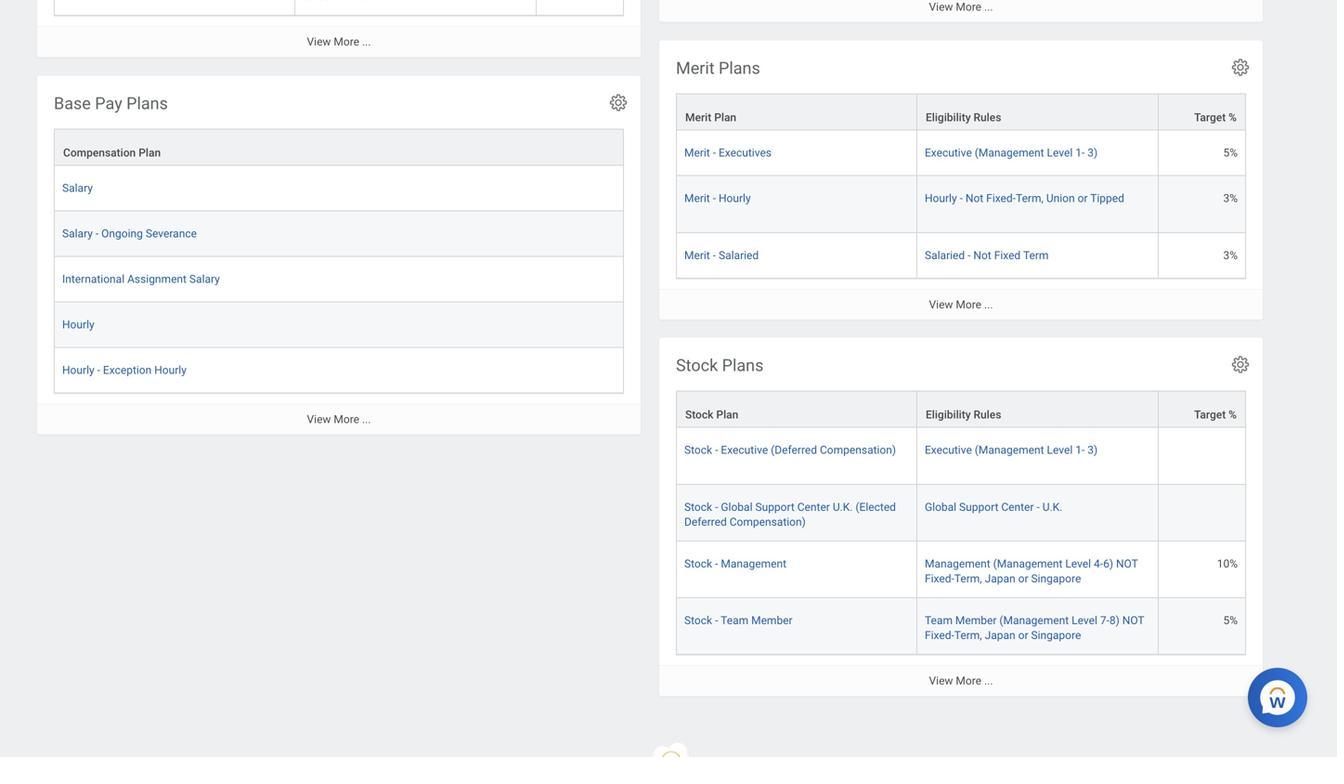 Task type: describe. For each thing, give the bounding box(es) containing it.
2 support from the left
[[960, 501, 999, 514]]

compensation) inside "stock - global support center u.k. (elected deferred compensation)"
[[730, 515, 806, 528]]

(management inside the merit plans element
[[975, 146, 1045, 159]]

executive for stock plans
[[925, 444, 973, 457]]

global inside "stock - global support center u.k. (elected deferred compensation)"
[[721, 501, 753, 514]]

not for fixed
[[974, 249, 992, 262]]

management (management level 4-6) not fixed-term, japan or singapore link
[[925, 554, 1139, 585]]

merit for merit plan
[[686, 111, 712, 124]]

- for hourly - exception hourly
[[97, 364, 100, 377]]

executive (management level 1- 3) for stock plans
[[925, 444, 1098, 457]]

merit plan button
[[677, 94, 917, 130]]

center inside "stock - global support center u.k. (elected deferred compensation)"
[[798, 501, 830, 514]]

- for stock - team member
[[715, 614, 719, 627]]

merit for merit - salaried
[[685, 249, 710, 262]]

japan inside the management (management level 4-6) not fixed-term, japan or singapore
[[985, 572, 1016, 585]]

global support center - u.k. link
[[925, 497, 1063, 514]]

stock plan
[[686, 408, 739, 421]]

view for stock plans
[[930, 675, 954, 688]]

configure merit plans image
[[1231, 57, 1251, 78]]

- for stock - global support center u.k. (elected deferred compensation)
[[715, 501, 719, 514]]

stock plans
[[676, 356, 764, 375]]

rules for stock plans
[[974, 408, 1002, 421]]

eligibility for merit plans
[[926, 111, 971, 124]]

merit for merit - executives
[[685, 146, 710, 159]]

- for stock - management
[[715, 557, 719, 570]]

hourly right exception
[[154, 364, 187, 377]]

7-
[[1101, 614, 1110, 627]]

eligibility rules for stock plans
[[926, 408, 1002, 421]]

severance
[[146, 227, 197, 240]]

view more ... for merit plans
[[930, 298, 994, 311]]

base
[[54, 94, 91, 113]]

- for hourly - not fixed-term, union or tipped
[[960, 192, 963, 205]]

hourly - not fixed-term, union or tipped
[[925, 192, 1125, 205]]

stock for stock plan
[[686, 408, 714, 421]]

ongoing
[[101, 227, 143, 240]]

management (management level 4-6) not fixed-term, japan or singapore
[[925, 557, 1139, 585]]

executive (management level 1- 3) link for stock plans
[[925, 440, 1098, 457]]

union
[[1047, 192, 1075, 205]]

view more ... link for base pay plans
[[37, 404, 641, 434]]

merit for merit - hourly
[[685, 192, 710, 205]]

salaried - not fixed term
[[925, 249, 1049, 262]]

salary for the salary link
[[62, 182, 93, 195]]

member inside team member (management level 7-8) not fixed-term, japan or singapore
[[956, 614, 997, 627]]

team member (management level 7-8) not fixed-term, japan or singapore link
[[925, 610, 1145, 642]]

5% for executive (management level 1- 3)
[[1224, 146, 1238, 159]]

10%
[[1218, 557, 1238, 570]]

(management up the global support center - u.k. link
[[975, 444, 1045, 457]]

compensation plan
[[63, 146, 161, 159]]

view more ... link for stock plans
[[660, 665, 1263, 696]]

fixed- inside the merit plans element
[[987, 192, 1016, 205]]

target % for stock plans
[[1195, 408, 1237, 421]]

row containing stock - executive (deferred compensation)
[[676, 428, 1247, 485]]

% for stock plans
[[1229, 408, 1237, 421]]

... inside bonus plans element
[[362, 36, 371, 49]]

compensation plan row
[[54, 129, 624, 166]]

merit - hourly link
[[685, 188, 751, 205]]

stock - team member link
[[685, 610, 793, 627]]

international
[[62, 273, 125, 286]]

1 management from the left
[[721, 557, 787, 570]]

stock - global support center u.k. (elected deferred compensation) link
[[685, 497, 896, 528]]

3% for hourly - not fixed-term, union or tipped
[[1224, 192, 1238, 205]]

stock - management
[[685, 557, 787, 570]]

assignment
[[127, 273, 187, 286]]

6)
[[1104, 557, 1114, 570]]

stock for stock - global support center u.k. (elected deferred compensation)
[[685, 501, 713, 514]]

global support center - u.k.
[[925, 501, 1063, 514]]

executive down stock plan
[[721, 444, 768, 457]]

stock - executive (deferred compensation) link
[[685, 440, 897, 457]]

term, inside the management (management level 4-6) not fixed-term, japan or singapore
[[955, 572, 983, 585]]

executive for merit plans
[[925, 146, 973, 159]]

salary inside the international assignment salary link
[[189, 273, 220, 286]]

management inside the management (management level 4-6) not fixed-term, japan or singapore
[[925, 557, 991, 570]]

stock - global support center u.k. (elected deferred compensation)
[[685, 501, 896, 528]]

term, inside team member (management level 7-8) not fixed-term, japan or singapore
[[955, 629, 983, 642]]

3) for stock plans
[[1088, 444, 1098, 457]]

view more ... inside bonus plans element
[[307, 36, 371, 49]]

stock plans element
[[660, 338, 1263, 696]]

merit - salaried
[[685, 249, 759, 262]]

not inside team member (management level 7-8) not fixed-term, japan or singapore
[[1123, 614, 1145, 627]]

or inside the management (management level 4-6) not fixed-term, japan or singapore
[[1019, 572, 1029, 585]]

level inside team member (management level 7-8) not fixed-term, japan or singapore
[[1072, 614, 1098, 627]]

plan for stock plans
[[717, 408, 739, 421]]

view for merit plans
[[930, 298, 954, 311]]

merit for merit plans
[[676, 59, 715, 78]]

hourly link
[[62, 315, 94, 331]]

plan for merit plans
[[715, 111, 737, 124]]

pay
[[95, 94, 122, 113]]

eligibility for stock plans
[[926, 408, 971, 421]]

salary for salary - ongoing severance
[[62, 227, 93, 240]]

... for base pay plans
[[362, 413, 371, 426]]

- for salary - ongoing severance
[[96, 227, 99, 240]]

row inside bonus plans element
[[54, 0, 624, 16]]

salary - ongoing severance
[[62, 227, 197, 240]]

target for merit plans
[[1195, 111, 1226, 124]]

team inside 'link'
[[721, 614, 749, 627]]

target % button for stock plans
[[1159, 392, 1246, 427]]

fixed- inside team member (management level 7-8) not fixed-term, japan or singapore
[[925, 629, 955, 642]]

executive (management level 1- 3) for merit plans
[[925, 146, 1098, 159]]

singapore inside the management (management level 4-6) not fixed-term, japan or singapore
[[1032, 572, 1082, 585]]

salary - ongoing severance link
[[62, 224, 197, 240]]

support inside "stock - global support center u.k. (elected deferred compensation)"
[[756, 501, 795, 514]]

plans for merit plans
[[719, 59, 761, 78]]

term
[[1024, 249, 1049, 262]]

exception
[[103, 364, 152, 377]]

1- for merit plans
[[1076, 146, 1085, 159]]

fixed- inside the management (management level 4-6) not fixed-term, japan or singapore
[[925, 572, 955, 585]]

hourly for hourly - not fixed-term, union or tipped
[[925, 192, 957, 205]]

view more ... for base pay plans
[[307, 413, 371, 426]]

4-
[[1094, 557, 1104, 570]]

merit - executives link
[[685, 143, 772, 159]]

row containing stock - team member
[[676, 598, 1247, 655]]

member inside 'link'
[[752, 614, 793, 627]]

configure stock plans image
[[1231, 354, 1251, 375]]



Task type: locate. For each thing, give the bounding box(es) containing it.
1 vertical spatial not
[[1123, 614, 1145, 627]]

3% for salaried - not fixed term
[[1224, 249, 1238, 262]]

0 vertical spatial target
[[1195, 111, 1226, 124]]

1 vertical spatial japan
[[985, 629, 1016, 642]]

support up management (management level 4-6) not fixed-term, japan or singapore 'link'
[[960, 501, 999, 514]]

stock for stock - team member
[[685, 614, 713, 627]]

2 vertical spatial plan
[[717, 408, 739, 421]]

5%
[[1224, 146, 1238, 159], [1224, 614, 1238, 627]]

merit down merit plan
[[685, 146, 710, 159]]

merit down merit - hourly
[[685, 249, 710, 262]]

target % for merit plans
[[1195, 111, 1237, 124]]

- for salaried - not fixed term
[[968, 249, 971, 262]]

- left ongoing
[[96, 227, 99, 240]]

stock for stock - executive (deferred compensation)
[[685, 444, 713, 457]]

- for stock - executive (deferred compensation)
[[715, 444, 719, 457]]

3) inside the merit plans element
[[1088, 146, 1098, 159]]

target % button down "configure stock plans" image
[[1159, 392, 1246, 427]]

view inside bonus plans element
[[307, 36, 331, 49]]

salaried - not fixed term link
[[925, 245, 1049, 262]]

target % button down the configure merit plans icon on the right top of page
[[1159, 94, 1246, 130]]

global
[[721, 501, 753, 514], [925, 501, 957, 514]]

- up deferred
[[715, 501, 719, 514]]

1 team from the left
[[721, 614, 749, 627]]

1 japan from the top
[[985, 572, 1016, 585]]

2 eligibility from the top
[[926, 408, 971, 421]]

(management up hourly - not fixed-term, union or tipped link
[[975, 146, 1045, 159]]

salary down compensation
[[62, 182, 93, 195]]

1 vertical spatial target
[[1195, 408, 1226, 421]]

term, down the management (management level 4-6) not fixed-term, japan or singapore at the bottom
[[955, 629, 983, 642]]

center
[[798, 501, 830, 514], [1002, 501, 1034, 514]]

- down deferred
[[715, 557, 719, 570]]

1 rules from the top
[[974, 111, 1002, 124]]

1 vertical spatial term,
[[955, 572, 983, 585]]

singapore
[[1032, 572, 1082, 585], [1032, 629, 1082, 642]]

... inside base pay plans element
[[362, 413, 371, 426]]

rules for merit plans
[[974, 111, 1002, 124]]

1 u.k. from the left
[[833, 501, 853, 514]]

0 horizontal spatial support
[[756, 501, 795, 514]]

rules inside stock plans element
[[974, 408, 1002, 421]]

singapore up team member (management level 7-8) not fixed-term, japan or singapore "link"
[[1032, 572, 1082, 585]]

hourly - not fixed-term, union or tipped link
[[925, 188, 1125, 205]]

stock down stock - management
[[685, 614, 713, 627]]

row containing stock plan
[[676, 391, 1247, 428]]

compensation
[[63, 146, 136, 159]]

u.k. inside "stock - global support center u.k. (elected deferred compensation)"
[[833, 501, 853, 514]]

2 5% from the top
[[1224, 614, 1238, 627]]

5% down the configure merit plans icon on the right top of page
[[1224, 146, 1238, 159]]

0 vertical spatial 1-
[[1076, 146, 1085, 159]]

2 target % from the top
[[1195, 408, 1237, 421]]

member
[[752, 614, 793, 627], [956, 614, 997, 627]]

stock
[[676, 356, 718, 375], [686, 408, 714, 421], [685, 444, 713, 457], [685, 501, 713, 514], [685, 557, 713, 570], [685, 614, 713, 627]]

stock for stock plans
[[676, 356, 718, 375]]

salaried
[[719, 249, 759, 262], [925, 249, 965, 262]]

u.k. up management (management level 4-6) not fixed-term, japan or singapore 'link'
[[1043, 501, 1063, 514]]

1- for stock plans
[[1076, 444, 1085, 457]]

more inside stock plans element
[[956, 675, 982, 688]]

merit plans element
[[660, 40, 1263, 319]]

1 member from the left
[[752, 614, 793, 627]]

level up "union"
[[1047, 146, 1073, 159]]

(management
[[975, 146, 1045, 159], [975, 444, 1045, 457], [994, 557, 1063, 570], [1000, 614, 1069, 627]]

...
[[985, 1, 994, 14], [362, 36, 371, 49], [985, 298, 994, 311], [362, 413, 371, 426], [985, 675, 994, 688]]

fixed-
[[987, 192, 1016, 205], [925, 572, 955, 585], [925, 629, 955, 642]]

stock inside 'link'
[[685, 614, 713, 627]]

0 vertical spatial singapore
[[1032, 572, 1082, 585]]

tipped
[[1091, 192, 1125, 205]]

team member (management level 7-8) not fixed-term, japan or singapore
[[925, 614, 1145, 642]]

hourly down hourly link
[[62, 364, 94, 377]]

stock up deferred
[[685, 501, 713, 514]]

2 % from the top
[[1229, 408, 1237, 421]]

salary link
[[62, 178, 93, 195]]

target % down the configure merit plans icon on the right top of page
[[1195, 111, 1237, 124]]

1 horizontal spatial u.k.
[[1043, 501, 1063, 514]]

0 vertical spatial 5%
[[1224, 146, 1238, 159]]

fixed
[[995, 249, 1021, 262]]

deferred
[[685, 515, 727, 528]]

2 target from the top
[[1195, 408, 1226, 421]]

merit up merit - executives link
[[686, 111, 712, 124]]

1 vertical spatial or
[[1019, 572, 1029, 585]]

2 management from the left
[[925, 557, 991, 570]]

- down 'merit - executives'
[[713, 192, 716, 205]]

(deferred
[[771, 444, 818, 457]]

1 eligibility rules button from the top
[[918, 94, 1158, 130]]

hourly for hourly - exception hourly
[[62, 364, 94, 377]]

2 member from the left
[[956, 614, 997, 627]]

eligibility rules
[[926, 111, 1002, 124], [926, 408, 1002, 421]]

(management inside the management (management level 4-6) not fixed-term, japan or singapore
[[994, 557, 1063, 570]]

eligibility inside the merit plans element
[[926, 111, 971, 124]]

plans right 'pay'
[[126, 94, 168, 113]]

1 vertical spatial eligibility rules
[[926, 408, 1002, 421]]

1 target % from the top
[[1195, 111, 1237, 124]]

0 vertical spatial target %
[[1195, 111, 1237, 124]]

not right 6)
[[1117, 557, 1139, 570]]

target
[[1195, 111, 1226, 124], [1195, 408, 1226, 421]]

1 vertical spatial %
[[1229, 408, 1237, 421]]

plan up merit - executives link
[[715, 111, 737, 124]]

japan up team member (management level 7-8) not fixed-term, japan or singapore "link"
[[985, 572, 1016, 585]]

international assignment salary link
[[62, 269, 220, 286]]

view inside the merit plans element
[[930, 298, 954, 311]]

more for merit plans
[[956, 298, 982, 311]]

5% down 10%
[[1224, 614, 1238, 627]]

view more ... inside the merit plans element
[[930, 298, 994, 311]]

view inside base pay plans element
[[307, 413, 331, 426]]

merit down 'merit - executives'
[[685, 192, 710, 205]]

merit - hourly
[[685, 192, 751, 205]]

1 executive (management level 1- 3) from the top
[[925, 146, 1098, 159]]

executive (management level 1- 3) link
[[925, 143, 1098, 159], [925, 440, 1098, 457]]

merit plans
[[676, 59, 761, 78]]

(management inside team member (management level 7-8) not fixed-term, japan or singapore
[[1000, 614, 1069, 627]]

term,
[[1016, 192, 1044, 205], [955, 572, 983, 585], [955, 629, 983, 642]]

not right 8)
[[1123, 614, 1145, 627]]

view more ... for stock plans
[[930, 675, 994, 688]]

row containing merit - executives
[[676, 131, 1247, 176]]

1 eligibility rules from the top
[[926, 111, 1002, 124]]

configure base pay plans image
[[609, 92, 629, 113]]

level left 7-
[[1072, 614, 1098, 627]]

1 vertical spatial executive (management level 1- 3)
[[925, 444, 1098, 457]]

merit - salaried link
[[685, 245, 759, 262]]

1 1- from the top
[[1076, 146, 1085, 159]]

merit inside popup button
[[686, 111, 712, 124]]

salary right the assignment
[[189, 273, 220, 286]]

target for stock plans
[[1195, 408, 1226, 421]]

support
[[756, 501, 795, 514], [960, 501, 999, 514]]

2 executive (management level 1- 3) from the top
[[925, 444, 1098, 457]]

singapore inside team member (management level 7-8) not fixed-term, japan or singapore
[[1032, 629, 1082, 642]]

stock inside "stock - global support center u.k. (elected deferred compensation)"
[[685, 501, 713, 514]]

1 vertical spatial 5%
[[1224, 614, 1238, 627]]

% down "configure stock plans" image
[[1229, 408, 1237, 421]]

% for merit plans
[[1229, 111, 1237, 124]]

row containing merit - salaried
[[676, 233, 1247, 278]]

1 vertical spatial 1-
[[1076, 444, 1085, 457]]

1 singapore from the top
[[1032, 572, 1082, 585]]

stock down deferred
[[685, 557, 713, 570]]

1 support from the left
[[756, 501, 795, 514]]

1 % from the top
[[1229, 111, 1237, 124]]

stock down stock plans
[[686, 408, 714, 421]]

row containing stock - global support center u.k. (elected deferred compensation)
[[676, 485, 1247, 542]]

row containing merit - hourly
[[676, 176, 1247, 233]]

executive (management level 1- 3) link for merit plans
[[925, 143, 1098, 159]]

plans up merit plan
[[719, 59, 761, 78]]

salary inside salary - ongoing severance link
[[62, 227, 93, 240]]

view more ... link
[[660, 0, 1263, 22], [37, 26, 641, 57], [660, 289, 1263, 319], [37, 404, 641, 434], [660, 665, 1263, 696]]

1 3% from the top
[[1224, 192, 1238, 205]]

stock - management link
[[685, 554, 787, 570]]

0 vertical spatial compensation)
[[820, 444, 897, 457]]

- down stock plan
[[715, 444, 719, 457]]

3) for merit plans
[[1088, 146, 1098, 159]]

target %
[[1195, 111, 1237, 124], [1195, 408, 1237, 421]]

view more ...
[[930, 1, 994, 14], [307, 36, 371, 49], [930, 298, 994, 311], [307, 413, 371, 426], [930, 675, 994, 688]]

1 vertical spatial rules
[[974, 408, 1002, 421]]

executive (management level 1- 3) link up the global support center - u.k. link
[[925, 440, 1098, 457]]

japan inside team member (management level 7-8) not fixed-term, japan or singapore
[[985, 629, 1016, 642]]

stock for stock - management
[[685, 557, 713, 570]]

0 vertical spatial eligibility rules button
[[918, 94, 1158, 130]]

- up management (management level 4-6) not fixed-term, japan or singapore 'link'
[[1037, 501, 1040, 514]]

1 vertical spatial plan
[[139, 146, 161, 159]]

not for fixed-
[[966, 192, 984, 205]]

1 horizontal spatial center
[[1002, 501, 1034, 514]]

1 vertical spatial 3)
[[1088, 444, 1098, 457]]

... for stock plans
[[985, 675, 994, 688]]

1 vertical spatial salary
[[62, 227, 93, 240]]

0 horizontal spatial team
[[721, 614, 749, 627]]

1 vertical spatial target % button
[[1159, 392, 1246, 427]]

not
[[1117, 557, 1139, 570], [1123, 614, 1145, 627]]

or up team member (management level 7-8) not fixed-term, japan or singapore "link"
[[1019, 572, 1029, 585]]

2 center from the left
[[1002, 501, 1034, 514]]

0 vertical spatial not
[[1117, 557, 1139, 570]]

% inside stock plans element
[[1229, 408, 1237, 421]]

% inside the merit plans element
[[1229, 111, 1237, 124]]

not left fixed
[[974, 249, 992, 262]]

international assignment salary
[[62, 273, 220, 286]]

or down the management (management level 4-6) not fixed-term, japan or singapore at the bottom
[[1019, 629, 1029, 642]]

0 vertical spatial 3%
[[1224, 192, 1238, 205]]

0 vertical spatial plan
[[715, 111, 737, 124]]

1 horizontal spatial salaried
[[925, 249, 965, 262]]

0 horizontal spatial member
[[752, 614, 793, 627]]

2 1- from the top
[[1076, 444, 1085, 457]]

level inside the merit plans element
[[1047, 146, 1073, 159]]

compensation plan button
[[55, 130, 623, 165]]

eligibility rules button for merit plans
[[918, 94, 1158, 130]]

merit up merit plan
[[676, 59, 715, 78]]

plans for stock plans
[[722, 356, 764, 375]]

0 vertical spatial target % button
[[1159, 94, 1246, 130]]

team inside team member (management level 7-8) not fixed-term, japan or singapore
[[925, 614, 953, 627]]

0 horizontal spatial salaried
[[719, 249, 759, 262]]

3) inside stock plans element
[[1088, 444, 1098, 457]]

row
[[54, 0, 624, 16], [676, 93, 1247, 131], [676, 131, 1247, 176], [676, 176, 1247, 233], [676, 233, 1247, 278], [676, 391, 1247, 428], [676, 428, 1247, 485], [676, 485, 1247, 542], [676, 542, 1247, 598], [676, 598, 1247, 655]]

stock down stock plan
[[685, 444, 713, 457]]

member down stock - management
[[752, 614, 793, 627]]

level
[[1047, 146, 1073, 159], [1047, 444, 1073, 457], [1066, 557, 1092, 570], [1072, 614, 1098, 627]]

not
[[966, 192, 984, 205], [974, 249, 992, 262]]

1 target % button from the top
[[1159, 94, 1246, 130]]

cell
[[54, 0, 295, 16], [537, 0, 624, 16], [1159, 428, 1247, 485], [1159, 485, 1247, 542]]

rules up the global support center - u.k. link
[[974, 408, 1002, 421]]

0 vertical spatial japan
[[985, 572, 1016, 585]]

- left fixed
[[968, 249, 971, 262]]

not inside 'salaried - not fixed term' link
[[974, 249, 992, 262]]

eligibility rules inside stock plans element
[[926, 408, 1002, 421]]

-
[[713, 146, 716, 159], [713, 192, 716, 205], [960, 192, 963, 205], [96, 227, 99, 240], [713, 249, 716, 262], [968, 249, 971, 262], [97, 364, 100, 377], [715, 444, 719, 457], [715, 501, 719, 514], [1037, 501, 1040, 514], [715, 557, 719, 570], [715, 614, 719, 627]]

salaried down merit - hourly
[[719, 249, 759, 262]]

target % button for merit plans
[[1159, 94, 1246, 130]]

1 horizontal spatial management
[[925, 557, 991, 570]]

or inside the merit plans element
[[1078, 192, 1088, 205]]

not up 'salaried - not fixed term' link
[[966, 192, 984, 205]]

0 vertical spatial fixed-
[[987, 192, 1016, 205]]

hourly - exception hourly
[[62, 364, 187, 377]]

0 vertical spatial eligibility
[[926, 111, 971, 124]]

1 horizontal spatial global
[[925, 501, 957, 514]]

u.k.
[[833, 501, 853, 514], [1043, 501, 1063, 514]]

2 3% from the top
[[1224, 249, 1238, 262]]

view inside stock plans element
[[930, 675, 954, 688]]

executive (management level 1- 3) inside the merit plans element
[[925, 146, 1098, 159]]

- left exception
[[97, 364, 100, 377]]

plan down stock plans
[[717, 408, 739, 421]]

2 salaried from the left
[[925, 249, 965, 262]]

0 vertical spatial executive (management level 1- 3)
[[925, 146, 1098, 159]]

2 vertical spatial fixed-
[[925, 629, 955, 642]]

1 target from the top
[[1195, 111, 1226, 124]]

executive (management level 1- 3) link up hourly - not fixed-term, union or tipped link
[[925, 143, 1098, 159]]

2 target % button from the top
[[1159, 392, 1246, 427]]

0 vertical spatial rules
[[974, 111, 1002, 124]]

0 vertical spatial plans
[[719, 59, 761, 78]]

0 vertical spatial %
[[1229, 111, 1237, 124]]

1 vertical spatial compensation)
[[730, 515, 806, 528]]

plan
[[715, 111, 737, 124], [139, 146, 161, 159], [717, 408, 739, 421]]

eligibility rules button for stock plans
[[918, 392, 1158, 427]]

2 eligibility rules from the top
[[926, 408, 1002, 421]]

- for merit - executives
[[713, 146, 716, 159]]

1 vertical spatial executive (management level 1- 3) link
[[925, 440, 1098, 457]]

executive (management level 1- 3)
[[925, 146, 1098, 159], [925, 444, 1098, 457]]

or inside team member (management level 7-8) not fixed-term, japan or singapore
[[1019, 629, 1029, 642]]

level left '4-'
[[1066, 557, 1092, 570]]

eligibility rules inside the merit plans element
[[926, 111, 1002, 124]]

view more ... link for merit plans
[[660, 289, 1263, 319]]

plans
[[719, 59, 761, 78], [126, 94, 168, 113], [722, 356, 764, 375]]

executive up hourly - not fixed-term, union or tipped link
[[925, 146, 973, 159]]

target inside the merit plans element
[[1195, 111, 1226, 124]]

japan down the management (management level 4-6) not fixed-term, japan or singapore at the bottom
[[985, 629, 1016, 642]]

salary left ongoing
[[62, 227, 93, 240]]

0 vertical spatial not
[[966, 192, 984, 205]]

global up deferred
[[721, 501, 753, 514]]

executive
[[925, 146, 973, 159], [721, 444, 768, 457], [925, 444, 973, 457]]

5% for team member (management level 7-8) not fixed-term, japan or singapore
[[1224, 614, 1238, 627]]

management up stock - team member 'link'
[[721, 557, 787, 570]]

view more ... inside base pay plans element
[[307, 413, 371, 426]]

8)
[[1110, 614, 1120, 627]]

term, inside the merit plans element
[[1016, 192, 1044, 205]]

center down the '(deferred'
[[798, 501, 830, 514]]

stock up stock plan
[[676, 356, 718, 375]]

(management down the management (management level 4-6) not fixed-term, japan or singapore at the bottom
[[1000, 614, 1069, 627]]

1- inside stock plans element
[[1076, 444, 1085, 457]]

0 horizontal spatial u.k.
[[833, 501, 853, 514]]

1 vertical spatial eligibility
[[926, 408, 971, 421]]

1 vertical spatial not
[[974, 249, 992, 262]]

base pay plans
[[54, 94, 168, 113]]

eligibility inside stock plans element
[[926, 408, 971, 421]]

hourly
[[719, 192, 751, 205], [925, 192, 957, 205], [62, 318, 94, 331], [62, 364, 94, 377], [154, 364, 187, 377]]

3%
[[1224, 192, 1238, 205], [1224, 249, 1238, 262]]

2 team from the left
[[925, 614, 953, 627]]

1 executive (management level 1- 3) link from the top
[[925, 143, 1098, 159]]

stock inside popup button
[[686, 408, 714, 421]]

more
[[956, 1, 982, 14], [334, 36, 360, 49], [956, 298, 982, 311], [334, 413, 360, 426], [956, 675, 982, 688]]

1 horizontal spatial compensation)
[[820, 444, 897, 457]]

hourly for hourly link
[[62, 318, 94, 331]]

term, down the global support center - u.k.
[[955, 572, 983, 585]]

stock - executive (deferred compensation)
[[685, 444, 897, 457]]

1 global from the left
[[721, 501, 753, 514]]

row containing merit plan
[[676, 93, 1247, 131]]

eligibility rules button
[[918, 94, 1158, 130], [918, 392, 1158, 427]]

1 vertical spatial plans
[[126, 94, 168, 113]]

(management up team member (management level 7-8) not fixed-term, japan or singapore "link"
[[994, 557, 1063, 570]]

merit - executives
[[685, 146, 772, 159]]

merit plan
[[686, 111, 737, 124]]

singapore down the management (management level 4-6) not fixed-term, japan or singapore at the bottom
[[1032, 629, 1082, 642]]

view more ... inside stock plans element
[[930, 675, 994, 688]]

more for base pay plans
[[334, 413, 360, 426]]

2 rules from the top
[[974, 408, 1002, 421]]

hourly down 'merit - executives'
[[719, 192, 751, 205]]

1 horizontal spatial member
[[956, 614, 997, 627]]

or right "union"
[[1078, 192, 1088, 205]]

target % button
[[1159, 94, 1246, 130], [1159, 392, 1246, 427]]

salaried left fixed
[[925, 249, 965, 262]]

more inside base pay plans element
[[334, 413, 360, 426]]

0 vertical spatial eligibility rules
[[926, 111, 1002, 124]]

1- inside the merit plans element
[[1076, 146, 1085, 159]]

view for base pay plans
[[307, 413, 331, 426]]

0 vertical spatial executive (management level 1- 3) link
[[925, 143, 1098, 159]]

term, left "union"
[[1016, 192, 1044, 205]]

1 horizontal spatial support
[[960, 501, 999, 514]]

merit
[[676, 59, 715, 78], [686, 111, 712, 124], [685, 146, 710, 159], [685, 192, 710, 205], [685, 249, 710, 262]]

0 vertical spatial 3)
[[1088, 146, 1098, 159]]

0 vertical spatial or
[[1078, 192, 1088, 205]]

eligibility
[[926, 111, 971, 124], [926, 408, 971, 421]]

0 horizontal spatial compensation)
[[730, 515, 806, 528]]

center up management (management level 4-6) not fixed-term, japan or singapore 'link'
[[1002, 501, 1034, 514]]

1 vertical spatial 3%
[[1224, 249, 1238, 262]]

bonus plans element
[[37, 0, 641, 57]]

- left executives
[[713, 146, 716, 159]]

1 vertical spatial fixed-
[[925, 572, 955, 585]]

not inside the management (management level 4-6) not fixed-term, japan or singapore
[[1117, 557, 1139, 570]]

0 horizontal spatial management
[[721, 557, 787, 570]]

row containing stock - management
[[676, 542, 1247, 598]]

executive (management level 1- 3) inside stock plans element
[[925, 444, 1098, 457]]

- inside "stock - global support center u.k. (elected deferred compensation)"
[[715, 501, 719, 514]]

1 vertical spatial singapore
[[1032, 629, 1082, 642]]

2 u.k. from the left
[[1043, 501, 1063, 514]]

%
[[1229, 111, 1237, 124], [1229, 408, 1237, 421]]

1 vertical spatial target %
[[1195, 408, 1237, 421]]

target % inside stock plans element
[[1195, 408, 1237, 421]]

salary
[[62, 182, 93, 195], [62, 227, 93, 240], [189, 273, 220, 286]]

2 vertical spatial plans
[[722, 356, 764, 375]]

hourly down international
[[62, 318, 94, 331]]

0 vertical spatial term,
[[1016, 192, 1044, 205]]

rules
[[974, 111, 1002, 124], [974, 408, 1002, 421]]

japan
[[985, 572, 1016, 585], [985, 629, 1016, 642]]

member down the management (management level 4-6) not fixed-term, japan or singapore at the bottom
[[956, 614, 997, 627]]

level inside the management (management level 4-6) not fixed-term, japan or singapore
[[1066, 557, 1092, 570]]

target inside stock plans element
[[1195, 408, 1226, 421]]

target % inside the merit plans element
[[1195, 111, 1237, 124]]

rules up hourly - not fixed-term, union or tipped link
[[974, 111, 1002, 124]]

executive (management level 1- 3) up the global support center - u.k. link
[[925, 444, 1098, 457]]

(elected
[[856, 501, 896, 514]]

executive inside the merit plans element
[[925, 146, 973, 159]]

1 center from the left
[[798, 501, 830, 514]]

target % down "configure stock plans" image
[[1195, 408, 1237, 421]]

2 executive (management level 1- 3) link from the top
[[925, 440, 1098, 457]]

view
[[930, 1, 954, 14], [307, 36, 331, 49], [930, 298, 954, 311], [307, 413, 331, 426], [930, 675, 954, 688]]

2 eligibility rules button from the top
[[918, 392, 1158, 427]]

base pay plans element
[[37, 76, 641, 434]]

0 horizontal spatial global
[[721, 501, 753, 514]]

2 japan from the top
[[985, 629, 1016, 642]]

2 vertical spatial salary
[[189, 273, 220, 286]]

2 vertical spatial term,
[[955, 629, 983, 642]]

plan right compensation
[[139, 146, 161, 159]]

executives
[[719, 146, 772, 159]]

1 3) from the top
[[1088, 146, 1098, 159]]

compensation)
[[820, 444, 897, 457], [730, 515, 806, 528]]

stock - team member
[[685, 614, 793, 627]]

0 vertical spatial salary
[[62, 182, 93, 195]]

plan for base pay plans
[[139, 146, 161, 159]]

or
[[1078, 192, 1088, 205], [1019, 572, 1029, 585], [1019, 629, 1029, 642]]

executive up the global support center - u.k. link
[[925, 444, 973, 457]]

3)
[[1088, 146, 1098, 159], [1088, 444, 1098, 457]]

rules inside the merit plans element
[[974, 111, 1002, 124]]

2 singapore from the top
[[1032, 629, 1082, 642]]

- for merit - salaried
[[713, 249, 716, 262]]

1 horizontal spatial team
[[925, 614, 953, 627]]

2 vertical spatial or
[[1019, 629, 1029, 642]]

1 5% from the top
[[1224, 146, 1238, 159]]

... inside stock plans element
[[985, 675, 994, 688]]

more inside the merit plans element
[[956, 298, 982, 311]]

stock plan button
[[677, 392, 917, 427]]

... for merit plans
[[985, 298, 994, 311]]

% down the configure merit plans icon on the right top of page
[[1229, 111, 1237, 124]]

- down merit - hourly
[[713, 249, 716, 262]]

5% inside the merit plans element
[[1224, 146, 1238, 159]]

level up the global support center - u.k. link
[[1047, 444, 1073, 457]]

u.k. left "(elected"
[[833, 501, 853, 514]]

more for stock plans
[[956, 675, 982, 688]]

more inside bonus plans element
[[334, 36, 360, 49]]

5% inside stock plans element
[[1224, 614, 1238, 627]]

- for merit - hourly
[[713, 192, 716, 205]]

- inside 'link'
[[715, 614, 719, 627]]

compensation) up "(elected"
[[820, 444, 897, 457]]

- down stock - management
[[715, 614, 719, 627]]

global right "(elected"
[[925, 501, 957, 514]]

support down stock - executive (deferred compensation)
[[756, 501, 795, 514]]

- up 'salaried - not fixed term' link
[[960, 192, 963, 205]]

1 eligibility from the top
[[926, 111, 971, 124]]

1 salaried from the left
[[719, 249, 759, 262]]

compensation) up the 'stock - management' link
[[730, 515, 806, 528]]

2 3) from the top
[[1088, 444, 1098, 457]]

plans up stock plan
[[722, 356, 764, 375]]

management down the global support center - u.k.
[[925, 557, 991, 570]]

not inside hourly - not fixed-term, union or tipped link
[[966, 192, 984, 205]]

executive (management level 1- 3) up hourly - not fixed-term, union or tipped link
[[925, 146, 1098, 159]]

hourly - exception hourly link
[[62, 360, 187, 377]]

hourly up 'salaried - not fixed term' link
[[925, 192, 957, 205]]

team
[[721, 614, 749, 627], [925, 614, 953, 627]]

1 vertical spatial eligibility rules button
[[918, 392, 1158, 427]]

0 horizontal spatial center
[[798, 501, 830, 514]]

... inside the merit plans element
[[985, 298, 994, 311]]

2 global from the left
[[925, 501, 957, 514]]

eligibility rules for merit plans
[[926, 111, 1002, 124]]



Task type: vqa. For each thing, say whether or not it's contained in the screenshot.
left Short Term
no



